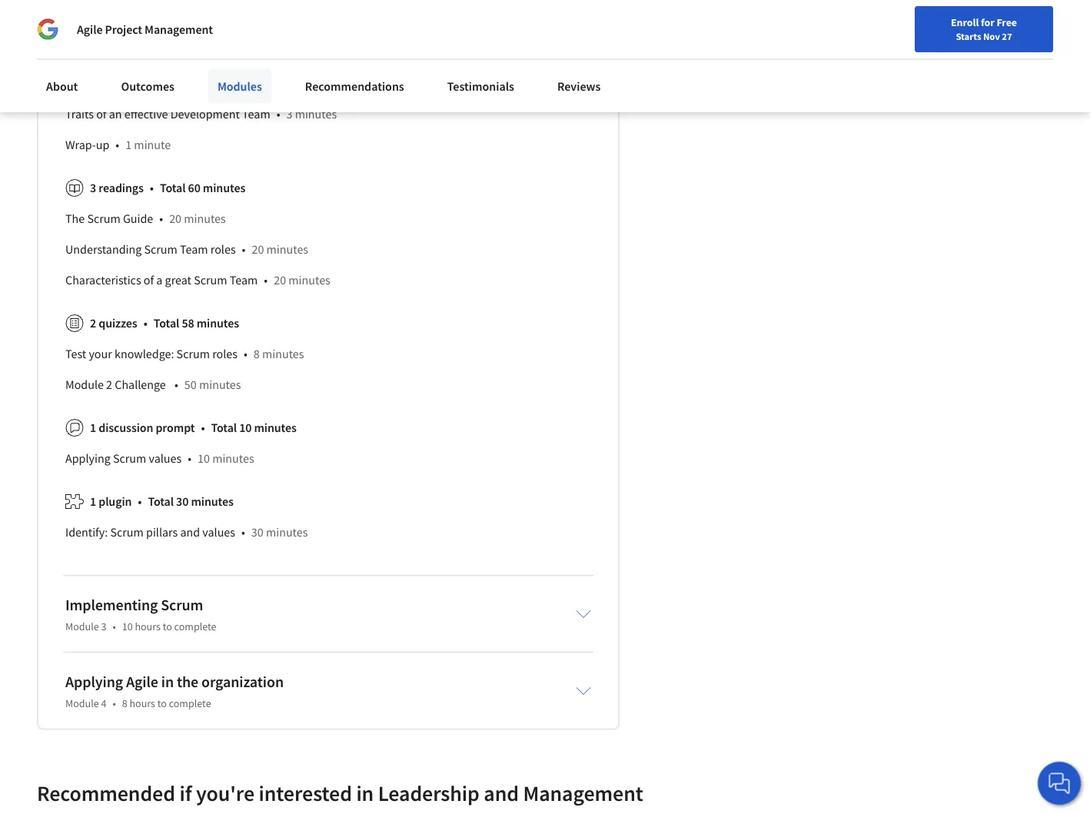 Task type: locate. For each thing, give the bounding box(es) containing it.
• inside applying agile in the organization module 4 • 8 hours to complete
[[113, 697, 116, 711]]

effective up makes
[[124, 15, 168, 30]]

0 horizontal spatial 10
[[122, 620, 133, 634]]

team up characteristics of a great scrum team • 20 minutes
[[180, 242, 208, 258]]

and right leadership at bottom
[[484, 780, 519, 807]]

hours right 4
[[130, 697, 155, 711]]

testimonials link
[[438, 69, 524, 103]]

30
[[176, 495, 189, 510], [251, 525, 264, 541]]

english
[[837, 48, 875, 63]]

1 horizontal spatial in
[[356, 780, 374, 807]]

guide
[[123, 212, 153, 227]]

modules
[[218, 78, 262, 94]]

0 vertical spatial traits
[[65, 15, 94, 30]]

traits of an effective product owner • 3 minutes
[[65, 76, 314, 92]]

4
[[101, 697, 106, 711]]

0 horizontal spatial 2
[[90, 316, 96, 332]]

1 vertical spatial your
[[89, 347, 112, 362]]

• total 10 minutes
[[201, 421, 297, 436]]

2 traits from the top
[[65, 76, 94, 92]]

1 for plugin
[[90, 495, 96, 510]]

1 horizontal spatial agile
[[126, 673, 158, 692]]

the scrum guide • 20 minutes
[[65, 212, 226, 227]]

module left 4
[[65, 697, 99, 711]]

1 module from the top
[[65, 378, 104, 393]]

0 vertical spatial module
[[65, 378, 104, 393]]

complete down the
[[169, 697, 211, 711]]

of up what
[[96, 15, 107, 30]]

for individuals
[[25, 8, 103, 23]]

and right pillars
[[180, 525, 200, 541]]

1 vertical spatial master
[[256, 45, 290, 61]]

1 applying from the top
[[65, 451, 111, 467]]

your
[[728, 48, 748, 62], [89, 347, 112, 362]]

2 vertical spatial team
[[230, 273, 258, 288]]

effective for scrum
[[124, 15, 168, 30]]

hours
[[135, 620, 161, 634], [130, 697, 155, 711]]

and inside "hide info about module content" region
[[180, 525, 200, 541]]

0 horizontal spatial agile
[[77, 22, 103, 37]]

total left 58
[[154, 316, 179, 332]]

in left the
[[161, 673, 174, 692]]

2 horizontal spatial 20
[[274, 273, 286, 288]]

2 left challenge
[[106, 378, 112, 393]]

agile left the
[[126, 673, 158, 692]]

an up what
[[109, 15, 122, 30]]

for
[[25, 8, 41, 23]]

1 vertical spatial traits
[[65, 76, 94, 92]]

1 vertical spatial agile
[[126, 673, 158, 692]]

team down modules
[[242, 107, 270, 122]]

1 vertical spatial hours
[[130, 697, 155, 711]]

of for traits of an effective product owner • 3 minutes
[[96, 76, 107, 92]]

complete inside implementing scrum module 3 • 10 hours to complete
[[174, 620, 216, 634]]

8 inside applying agile in the organization module 4 • 8 hours to complete
[[122, 697, 127, 711]]

1 vertical spatial 10
[[198, 451, 210, 467]]

interested
[[259, 780, 352, 807]]

your inside "hide info about module content" region
[[89, 347, 112, 362]]

agile
[[77, 22, 103, 37], [126, 673, 158, 692]]

module 2 challenge • 50 minutes
[[65, 378, 241, 393]]

2 left quizzes
[[90, 316, 96, 332]]

1 vertical spatial to
[[157, 697, 167, 711]]

10
[[239, 421, 252, 436], [198, 451, 210, 467], [122, 620, 133, 634]]

values down • total 30 minutes
[[202, 525, 235, 541]]

pillars
[[146, 525, 178, 541]]

scrum down discussion
[[113, 451, 146, 467]]

to right 4
[[157, 697, 167, 711]]

1 horizontal spatial your
[[728, 48, 748, 62]]

wrap-up • 1 minute
[[65, 138, 171, 153]]

in
[[161, 673, 174, 692], [356, 780, 374, 807]]

10 inside implementing scrum module 3 • 10 hours to complete
[[122, 620, 133, 634]]

up
[[96, 138, 109, 153]]

0 vertical spatial 10
[[239, 421, 252, 436]]

values down prompt
[[149, 451, 182, 467]]

roles down • total 58 minutes
[[212, 347, 238, 362]]

module down test
[[65, 378, 104, 393]]

applying up 1 plugin on the bottom left of the page
[[65, 451, 111, 467]]

your right test
[[89, 347, 112, 362]]

0 vertical spatial applying
[[65, 451, 111, 467]]

applying inside applying agile in the organization module 4 • 8 hours to complete
[[65, 673, 123, 692]]

traits of an effective scrum master
[[65, 15, 241, 30]]

1 horizontal spatial values
[[202, 525, 235, 541]]

0 vertical spatial to
[[163, 620, 172, 634]]

0 vertical spatial team
[[242, 107, 270, 122]]

total right prompt
[[211, 421, 237, 436]]

enroll
[[951, 15, 979, 29]]

scrum inside implementing scrum module 3 • 10 hours to complete
[[161, 596, 203, 615]]

2 vertical spatial 10
[[122, 620, 133, 634]]

you're
[[196, 780, 255, 807]]

2 horizontal spatial 2
[[306, 45, 312, 61]]

show notifications image
[[925, 50, 943, 68]]

1 left plugin on the left of the page
[[90, 495, 96, 510]]

3 readings
[[90, 181, 144, 196]]

an
[[109, 15, 122, 30], [159, 45, 172, 61], [109, 76, 122, 92], [109, 107, 122, 122]]

scrum down plugin on the left of the page
[[110, 525, 144, 541]]

8
[[254, 347, 260, 362], [122, 697, 127, 711]]

of
[[96, 15, 107, 30], [96, 76, 107, 92], [96, 107, 107, 122], [144, 273, 154, 288]]

1 vertical spatial 8
[[122, 697, 127, 711]]

applying up 4
[[65, 673, 123, 692]]

module down the implementing
[[65, 620, 99, 634]]

1 vertical spatial 1
[[90, 421, 96, 436]]

0 vertical spatial and
[[180, 525, 200, 541]]

to up applying agile in the organization module 4 • 8 hours to complete at the bottom left of the page
[[163, 620, 172, 634]]

applying
[[65, 451, 111, 467], [65, 673, 123, 692]]

2 vertical spatial traits
[[65, 107, 94, 122]]

effective
[[124, 15, 168, 30], [174, 45, 218, 61], [124, 76, 168, 92], [124, 107, 168, 122]]

1 vertical spatial complete
[[169, 697, 211, 711]]

hours down the implementing
[[135, 620, 161, 634]]

10 down the implementing
[[122, 620, 133, 634]]

characteristics of a great scrum team • 20 minutes
[[65, 273, 330, 288]]

complete
[[174, 620, 216, 634], [169, 697, 211, 711]]

20
[[169, 212, 182, 227], [252, 242, 264, 258], [274, 273, 286, 288]]

0 vertical spatial 1
[[126, 138, 132, 153]]

team down understanding scrum team roles • 20 minutes
[[230, 273, 258, 288]]

0 vertical spatial management
[[145, 22, 213, 37]]

0 horizontal spatial 30
[[176, 495, 189, 510]]

3 traits from the top
[[65, 107, 94, 122]]

master up pete: what makes an effective scrum master • 2 minutes
[[206, 15, 241, 30]]

traits down pete:
[[65, 76, 94, 92]]

scrum right "the"
[[87, 212, 121, 227]]

0 vertical spatial master
[[206, 15, 241, 30]]

1 horizontal spatial 8
[[254, 347, 260, 362]]

characteristics
[[65, 273, 141, 288]]

0 vertical spatial in
[[161, 673, 174, 692]]

2 horizontal spatial 10
[[239, 421, 252, 436]]

1 horizontal spatial master
[[256, 45, 290, 61]]

0 vertical spatial your
[[728, 48, 748, 62]]

traits up pete:
[[65, 15, 94, 30]]

0 horizontal spatial in
[[161, 673, 174, 692]]

1 horizontal spatial 20
[[252, 242, 264, 258]]

complete up the
[[174, 620, 216, 634]]

scrum down • total 58 minutes
[[177, 347, 210, 362]]

2 vertical spatial 2
[[106, 378, 112, 393]]

to
[[163, 620, 172, 634], [157, 697, 167, 711]]

outcomes
[[121, 78, 174, 94]]

applying for scrum
[[65, 451, 111, 467]]

to inside implementing scrum module 3 • 10 hours to complete
[[163, 620, 172, 634]]

nov
[[983, 30, 1000, 42]]

team for scrum
[[230, 273, 258, 288]]

applying inside "hide info about module content" region
[[65, 451, 111, 467]]

•
[[296, 45, 300, 61], [254, 76, 258, 92], [277, 107, 280, 122], [116, 138, 119, 153], [150, 181, 154, 196], [159, 212, 163, 227], [242, 242, 246, 258], [264, 273, 268, 288], [144, 316, 147, 332], [244, 347, 247, 362], [175, 378, 178, 393], [201, 421, 205, 436], [188, 451, 191, 467], [138, 495, 142, 510], [241, 525, 245, 541], [113, 620, 116, 634], [113, 697, 116, 711]]

0 horizontal spatial and
[[180, 525, 200, 541]]

0 vertical spatial hours
[[135, 620, 161, 634]]

0 vertical spatial 30
[[176, 495, 189, 510]]

reviews
[[557, 78, 601, 94]]

0 horizontal spatial your
[[89, 347, 112, 362]]

2 module from the top
[[65, 620, 99, 634]]

of left a on the top of the page
[[144, 273, 154, 288]]

project
[[105, 22, 142, 37]]

0 horizontal spatial 8
[[122, 697, 127, 711]]

applying for agile
[[65, 673, 123, 692]]

outcomes link
[[112, 69, 184, 103]]

1 vertical spatial values
[[202, 525, 235, 541]]

60
[[188, 181, 201, 196]]

1 vertical spatial 30
[[251, 525, 264, 541]]

1 vertical spatial applying
[[65, 673, 123, 692]]

to inside applying agile in the organization module 4 • 8 hours to complete
[[157, 697, 167, 711]]

minutes
[[315, 45, 357, 61], [273, 76, 314, 92], [295, 107, 337, 122], [203, 181, 245, 196], [184, 212, 226, 227], [266, 242, 308, 258], [289, 273, 330, 288], [197, 316, 239, 332], [262, 347, 304, 362], [199, 378, 241, 393], [254, 421, 297, 436], [212, 451, 254, 467], [191, 495, 234, 510], [266, 525, 308, 541]]

of up up
[[96, 107, 107, 122]]

1 horizontal spatial and
[[484, 780, 519, 807]]

traits of an effective development team • 3 minutes
[[65, 107, 337, 122]]

0 vertical spatial 8
[[254, 347, 260, 362]]

1 traits from the top
[[65, 15, 94, 30]]

module inside applying agile in the organization module 4 • 8 hours to complete
[[65, 697, 99, 711]]

8 right 4
[[122, 697, 127, 711]]

scrum right the implementing
[[161, 596, 203, 615]]

roles up characteristics of a great scrum team • 20 minutes
[[211, 242, 236, 258]]

total up pillars
[[148, 495, 174, 510]]

2 applying from the top
[[65, 673, 123, 692]]

effective down outcomes
[[124, 107, 168, 122]]

scrum right great
[[194, 273, 227, 288]]

an up wrap-up • 1 minute
[[109, 107, 122, 122]]

prompt
[[156, 421, 195, 436]]

hours inside applying agile in the organization module 4 • 8 hours to complete
[[130, 697, 155, 711]]

0 vertical spatial complete
[[174, 620, 216, 634]]

0 vertical spatial roles
[[211, 242, 236, 258]]

3
[[264, 76, 270, 92], [286, 107, 293, 122], [90, 181, 96, 196], [101, 620, 106, 634]]

1 discussion prompt
[[90, 421, 195, 436]]

2 vertical spatial module
[[65, 697, 99, 711]]

3 module from the top
[[65, 697, 99, 711]]

total for total 10 minutes
[[211, 421, 237, 436]]

None search field
[[219, 40, 473, 71]]

organization
[[201, 673, 284, 692]]

1 vertical spatial module
[[65, 620, 99, 634]]

2 vertical spatial 1
[[90, 495, 96, 510]]

discussion
[[99, 421, 153, 436]]

test your knowledge: scrum roles • 8 minutes
[[65, 347, 304, 362]]

traits up the "wrap-"
[[65, 107, 94, 122]]

8 up • total 10 minutes
[[254, 347, 260, 362]]

an down what
[[109, 76, 122, 92]]

an for product
[[109, 76, 122, 92]]

2 up recommendations
[[306, 45, 312, 61]]

enroll for free starts nov 27
[[951, 15, 1017, 42]]

1 horizontal spatial 2
[[106, 378, 112, 393]]

3 inside implementing scrum module 3 • 10 hours to complete
[[101, 620, 106, 634]]

traits
[[65, 15, 94, 30], [65, 76, 94, 92], [65, 107, 94, 122]]

0 vertical spatial 20
[[169, 212, 182, 227]]

total left 60
[[160, 181, 186, 196]]

27
[[1002, 30, 1012, 42]]

scrum up a on the top of the page
[[144, 242, 177, 258]]

1 horizontal spatial 30
[[251, 525, 264, 541]]

team
[[242, 107, 270, 122], [180, 242, 208, 258], [230, 273, 258, 288]]

1
[[126, 138, 132, 153], [90, 421, 96, 436], [90, 495, 96, 510]]

10 up • total 30 minutes
[[198, 451, 210, 467]]

google image
[[37, 18, 58, 40]]

1 left discussion
[[90, 421, 96, 436]]

0 horizontal spatial master
[[206, 15, 241, 30]]

agile up pete:
[[77, 22, 103, 37]]

your right find
[[728, 48, 748, 62]]

0 vertical spatial values
[[149, 451, 182, 467]]

• total 30 minutes
[[138, 495, 234, 510]]

10 right prompt
[[239, 421, 252, 436]]

1 left minute
[[126, 138, 132, 153]]

master up modules
[[256, 45, 290, 61]]

master
[[206, 15, 241, 30], [256, 45, 290, 61]]

in right interested
[[356, 780, 374, 807]]

1 vertical spatial management
[[523, 780, 643, 807]]

of down what
[[96, 76, 107, 92]]

1 vertical spatial in
[[356, 780, 374, 807]]

effective down makes
[[124, 76, 168, 92]]

1 vertical spatial 2
[[90, 316, 96, 332]]



Task type: vqa. For each thing, say whether or not it's contained in the screenshot.
Traits of an effective Product Owner • 3 minutes's Traits
yes



Task type: describe. For each thing, give the bounding box(es) containing it.
about link
[[37, 69, 87, 103]]

1 vertical spatial roles
[[212, 347, 238, 362]]

if
[[179, 780, 192, 807]]

an for scrum
[[109, 15, 122, 30]]

product
[[170, 76, 211, 92]]

module inside region
[[65, 378, 104, 393]]

• total 60 minutes
[[150, 181, 245, 196]]

testimonials
[[447, 78, 514, 94]]

recommendations
[[305, 78, 404, 94]]

applying scrum values • 10 minutes
[[65, 451, 254, 467]]

total for total 60 minutes
[[160, 181, 186, 196]]

for
[[981, 15, 995, 29]]

your for new
[[728, 48, 748, 62]]

1 horizontal spatial management
[[523, 780, 643, 807]]

chat with us image
[[1047, 771, 1072, 796]]

your for knowledge:
[[89, 347, 112, 362]]

hours inside implementing scrum module 3 • 10 hours to complete
[[135, 620, 161, 634]]

effective for development
[[124, 107, 168, 122]]

1 vertical spatial 20
[[252, 242, 264, 258]]

modules link
[[208, 69, 271, 103]]

total for total 58 minutes
[[154, 316, 179, 332]]

recommendations link
[[296, 69, 413, 103]]

0 horizontal spatial management
[[145, 22, 213, 37]]

1 horizontal spatial 10
[[198, 451, 210, 467]]

50
[[184, 378, 197, 393]]

implementing scrum module 3 • 10 hours to complete
[[65, 596, 216, 634]]

• inside implementing scrum module 3 • 10 hours to complete
[[113, 620, 116, 634]]

scrum up the owner
[[220, 45, 253, 61]]

test
[[65, 347, 86, 362]]

2 quizzes
[[90, 316, 137, 332]]

owner
[[214, 76, 248, 92]]

challenge
[[115, 378, 166, 393]]

minute
[[134, 138, 171, 153]]

1 plugin
[[90, 495, 132, 510]]

reviews link
[[548, 69, 610, 103]]

makes
[[123, 45, 156, 61]]

of for traits of an effective development team • 3 minutes
[[96, 107, 107, 122]]

the
[[177, 673, 198, 692]]

wrap-
[[65, 138, 96, 153]]

free
[[997, 15, 1017, 29]]

agile inside applying agile in the organization module 4 • 8 hours to complete
[[126, 673, 158, 692]]

hide info about module content region
[[65, 0, 591, 554]]

english button
[[810, 31, 902, 81]]

58
[[182, 316, 194, 332]]

identify:
[[65, 525, 108, 541]]

traits for traits of an effective product owner • 3 minutes
[[65, 76, 94, 92]]

plugin
[[99, 495, 132, 510]]

understanding scrum team roles • 20 minutes
[[65, 242, 308, 258]]

0 horizontal spatial values
[[149, 451, 182, 467]]

leadership
[[378, 780, 480, 807]]

starts
[[956, 30, 981, 42]]

1 vertical spatial team
[[180, 242, 208, 258]]

the
[[65, 212, 85, 227]]

0 vertical spatial agile
[[77, 22, 103, 37]]

recommended if you're interested in leadership and management
[[37, 780, 643, 807]]

identify: scrum pillars and values • 30 minutes
[[65, 525, 308, 541]]

2 vertical spatial 20
[[274, 273, 286, 288]]

an for development
[[109, 107, 122, 122]]

module inside implementing scrum module 3 • 10 hours to complete
[[65, 620, 99, 634]]

coursera image
[[18, 43, 116, 68]]

great
[[165, 273, 191, 288]]

readings
[[99, 181, 144, 196]]

understanding
[[65, 242, 142, 258]]

career
[[772, 48, 802, 62]]

team for development
[[242, 107, 270, 122]]

in inside applying agile in the organization module 4 • 8 hours to complete
[[161, 673, 174, 692]]

about
[[46, 78, 78, 94]]

• total 58 minutes
[[144, 316, 239, 332]]

a
[[156, 273, 163, 288]]

traits for traits of an effective development team • 3 minutes
[[65, 107, 94, 122]]

quizzes
[[99, 316, 137, 332]]

0 horizontal spatial 20
[[169, 212, 182, 227]]

individuals
[[44, 8, 103, 23]]

effective for product
[[124, 76, 168, 92]]

knowledge:
[[115, 347, 174, 362]]

find your new career
[[706, 48, 802, 62]]

scrum up pete: what makes an effective scrum master • 2 minutes
[[170, 15, 204, 30]]

an right makes
[[159, 45, 172, 61]]

of for characteristics of a great scrum team • 20 minutes
[[144, 273, 154, 288]]

agile project management
[[77, 22, 213, 37]]

0 vertical spatial 2
[[306, 45, 312, 61]]

find your new career link
[[698, 46, 810, 65]]

applying agile in the organization module 4 • 8 hours to complete
[[65, 673, 284, 711]]

of for traits of an effective scrum master
[[96, 15, 107, 30]]

complete inside applying agile in the organization module 4 • 8 hours to complete
[[169, 697, 211, 711]]

implementing
[[65, 596, 158, 615]]

1 vertical spatial and
[[484, 780, 519, 807]]

traits for traits of an effective scrum master
[[65, 15, 94, 30]]

pete:
[[65, 45, 91, 61]]

development
[[170, 107, 240, 122]]

effective up product
[[174, 45, 218, 61]]

8 inside "hide info about module content" region
[[254, 347, 260, 362]]

pete: what makes an effective scrum master • 2 minutes
[[65, 45, 357, 61]]

find
[[706, 48, 725, 62]]

new
[[750, 48, 770, 62]]

1 for discussion
[[90, 421, 96, 436]]

recommended
[[37, 780, 175, 807]]

total for total 30 minutes
[[148, 495, 174, 510]]

what
[[94, 45, 120, 61]]



